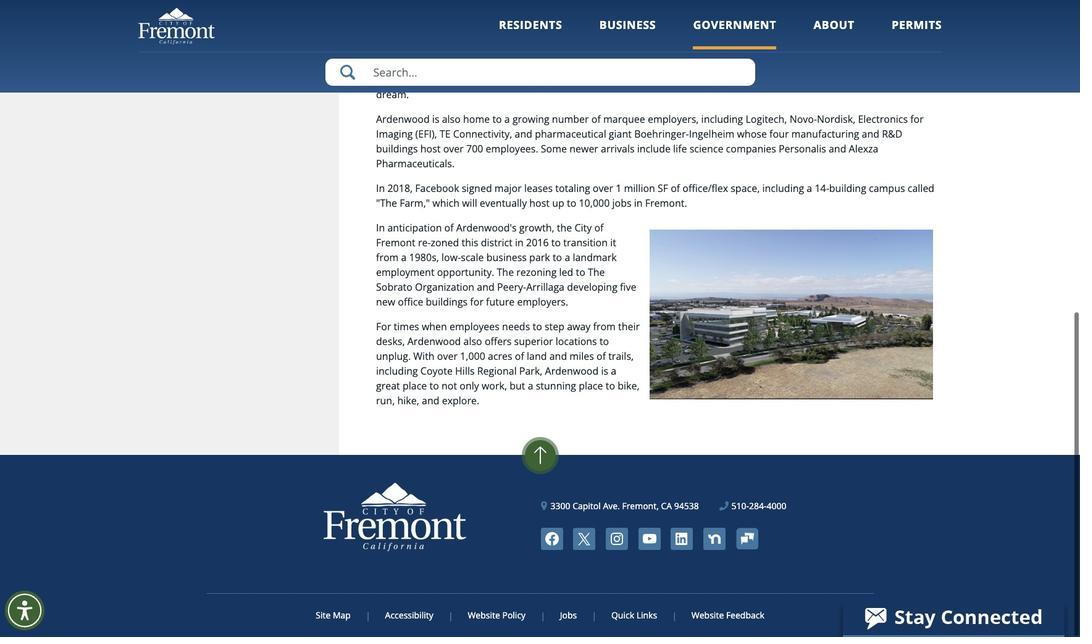 Task type: locate. For each thing, give the bounding box(es) containing it.
ardenwood up 84
[[686, 13, 740, 27]]

a right the 'but'
[[528, 379, 533, 393]]

from left their
[[593, 320, 616, 333]]

0 vertical spatial over
[[443, 142, 464, 155]]

fremont,
[[622, 500, 659, 512]]

area
[[847, 73, 869, 86]]

office down sobrato
[[398, 295, 423, 309]]

in 2018, facebook signed major leases totaling over 1 million sf of office/flex space, including a 14-building campus called "the farm," which will eventually host up to 10,000 jobs in fremont.
[[376, 181, 934, 210]]

0 vertical spatial buildings
[[376, 142, 418, 155]]

0 horizontal spatial website
[[468, 609, 500, 621]]

the left city
[[557, 221, 572, 234]]

2 vertical spatial including
[[376, 364, 418, 378]]

0 vertical spatial in
[[376, 181, 385, 195]]

to inside the ardenwood technology park is located right off highway 84 and interstate 880, offering a shorter (or even a reverse commute!) for those traveling from all parts of the silicon valley and northern bay area. the centrality of ardenwood, along with competitive rents, proximity to a highly skilled workforce, and the district's characteristic suburban office park format make ardenwood a bay area commuter's dream.
[[865, 58, 875, 71]]

0 vertical spatial including
[[701, 112, 743, 126]]

website for website feedback
[[692, 609, 724, 621]]

0 horizontal spatial bay
[[502, 58, 519, 71]]

quick links link
[[595, 609, 673, 621]]

1 horizontal spatial is
[[601, 364, 608, 378]]

including right the 'space,'
[[762, 181, 804, 195]]

over inside ardenwood is also home to a growing number of marquee employers, including logitech, novo-nordisk, electronics for imaging (efi), te connectivity, and pharmaceutical giant boehringer-ingelheim whose four manufacturing and r&d buildings host over 700 employees. some newer arrivals include life science companies personalis and alexza pharmaceuticals.
[[443, 142, 464, 155]]

new
[[376, 295, 395, 309]]

including down unplug.
[[376, 364, 418, 378]]

park
[[678, 73, 699, 86], [529, 251, 550, 264]]

site map link
[[316, 609, 367, 621]]

place up 'hike,'
[[403, 379, 427, 393]]

in
[[634, 196, 643, 210], [515, 236, 524, 249]]

in inside the "in 2018, facebook signed major leases totaling over 1 million sf of office/flex space, including a 14-building campus called "the farm," which will eventually host up to 10,000 jobs in fremont."
[[376, 181, 385, 195]]

host down the leases
[[529, 196, 550, 210]]

website
[[468, 609, 500, 621], [692, 609, 724, 621]]

interstate
[[742, 28, 787, 42]]

boehringer-
[[634, 127, 689, 141]]

1
[[616, 181, 621, 195]]

2 website from the left
[[692, 609, 724, 621]]

1 vertical spatial also
[[464, 335, 482, 348]]

0 horizontal spatial including
[[376, 364, 418, 378]]

in inside the "in 2018, facebook signed major leases totaling over 1 million sf of office/flex space, including a 14-building campus called "the farm," which will eventually host up to 10,000 jobs in fremont."
[[634, 196, 643, 210]]

1 horizontal spatial the
[[557, 221, 572, 234]]

in inside in anticipation of ardenwood's growth, the city of fremont re-zoned this district in 2016 to transition it from a 1980s, low-scale business park to a landmark employment opportunity. the rezoning led to the sobrato organization and peery-arrillaga developing five new office buildings for future employers.
[[515, 236, 524, 249]]

permits link
[[892, 17, 942, 49]]

to right home
[[492, 112, 502, 126]]

along
[[683, 58, 709, 71]]

even
[[910, 28, 932, 42]]

offers
[[485, 335, 512, 348]]

park down along
[[678, 73, 699, 86]]

park inside in anticipation of ardenwood's growth, the city of fremont re-zoned this district in 2016 to transition it from a 1980s, low-scale business park to a landmark employment opportunity. the rezoning led to the sobrato organization and peery-arrillaga developing five new office buildings for future employers.
[[529, 251, 550, 264]]

a left growing
[[504, 112, 510, 126]]

2 horizontal spatial is
[[821, 13, 828, 27]]

(or
[[895, 28, 908, 42]]

1 horizontal spatial including
[[701, 112, 743, 126]]

0 vertical spatial in
[[634, 196, 643, 210]]

2 horizontal spatial from
[[842, 43, 865, 57]]

the down landmark
[[588, 265, 605, 279]]

website left feedback
[[692, 609, 724, 621]]

0 vertical spatial from
[[842, 43, 865, 57]]

website policy link
[[452, 609, 542, 621]]

footer ig icon image
[[606, 528, 628, 550]]

over inside for times when employees needs to step away from their desks, ardenwood also offers superior locations to unplug. with over 1,000 acres of land and miles of trails, including coyote hills regional park, ardenwood is a great place to not only work, but a stunning place to bike, run, hike, and explore.
[[437, 349, 458, 363]]

locations
[[556, 335, 597, 348]]

2 in from the top
[[376, 221, 385, 234]]

1 vertical spatial is
[[432, 112, 439, 126]]

accessibility link
[[369, 609, 449, 621]]

the inside in anticipation of ardenwood's growth, the city of fremont re-zoned this district in 2016 to transition it from a 1980s, low-scale business park to a landmark employment opportunity. the rezoning led to the sobrato organization and peery-arrillaga developing five new office buildings for future employers.
[[557, 221, 572, 234]]

acres
[[488, 349, 512, 363]]

footer fb icon image
[[541, 528, 563, 550]]

office inside the ardenwood technology park is located right off highway 84 and interstate 880, offering a shorter (or even a reverse commute!) for those traveling from all parts of the silicon valley and northern bay area. the centrality of ardenwood, along with competitive rents, proximity to a highly skilled workforce, and the district's characteristic suburban office park format make ardenwood a bay area commuter's dream.
[[650, 73, 676, 86]]

the down even
[[919, 43, 934, 57]]

1 horizontal spatial bay
[[828, 73, 845, 86]]

including up ingelheim at right top
[[701, 112, 743, 126]]

for
[[756, 43, 769, 57], [910, 112, 924, 126], [470, 295, 484, 309]]

and up "future"
[[477, 280, 495, 294]]

1 vertical spatial buildings
[[426, 295, 468, 309]]

employers.
[[517, 295, 568, 309]]

from inside in anticipation of ardenwood's growth, the city of fremont re-zoned this district in 2016 to transition it from a 1980s, low-scale business park to a landmark employment opportunity. the rezoning led to the sobrato organization and peery-arrillaga developing five new office buildings for future employers.
[[376, 251, 399, 264]]

jobs link
[[544, 609, 593, 621]]

and up alexza at the top of the page
[[862, 127, 879, 141]]

0 horizontal spatial is
[[432, 112, 439, 126]]

place down miles
[[579, 379, 603, 393]]

1 vertical spatial the
[[479, 73, 494, 86]]

peery-
[[497, 280, 526, 294]]

1 horizontal spatial host
[[529, 196, 550, 210]]

host inside the "in 2018, facebook signed major leases totaling over 1 million sf of office/flex space, including a 14-building campus called "the farm," which will eventually host up to 10,000 jobs in fremont."
[[529, 196, 550, 210]]

park down '2016'
[[529, 251, 550, 264]]

from left all
[[842, 43, 865, 57]]

14-
[[815, 181, 829, 195]]

1 vertical spatial host
[[529, 196, 550, 210]]

0 horizontal spatial for
[[470, 295, 484, 309]]

0 horizontal spatial also
[[442, 112, 461, 126]]

a sign in a store image
[[376, 0, 659, 53]]

also up te
[[442, 112, 461, 126]]

bay down proximity
[[828, 73, 845, 86]]

1 vertical spatial for
[[910, 112, 924, 126]]

buildings down imaging
[[376, 142, 418, 155]]

1 horizontal spatial office
[[650, 73, 676, 86]]

0 vertical spatial also
[[442, 112, 461, 126]]

office down ardenwood,
[[650, 73, 676, 86]]

in down the million
[[634, 196, 643, 210]]

arrillaga
[[526, 280, 564, 294]]

those
[[772, 43, 797, 57]]

life
[[673, 142, 687, 155]]

to inside ardenwood is also home to a growing number of marquee employers, including logitech, novo-nordisk, electronics for imaging (efi), te connectivity, and pharmaceutical giant boehringer-ingelheim whose four manufacturing and r&d buildings host over 700 employees. some newer arrivals include life science companies personalis and alexza pharmaceuticals.
[[492, 112, 502, 126]]

for left "future"
[[470, 295, 484, 309]]

to up led
[[553, 251, 562, 264]]

510-284-4000 link
[[720, 499, 786, 512]]

0 vertical spatial the
[[919, 43, 934, 57]]

84
[[708, 28, 720, 42]]

home
[[463, 112, 490, 126]]

jobs
[[560, 609, 577, 621]]

and right "land"
[[549, 349, 567, 363]]

ardenwood up imaging
[[376, 112, 430, 126]]

over left 1
[[593, 181, 613, 195]]

1 vertical spatial in
[[376, 221, 385, 234]]

in for in 2018, facebook signed major leases totaling over 1 million sf of office/flex space, including a 14-building campus called "the farm," which will eventually host up to 10,000 jobs in fremont.
[[376, 181, 385, 195]]

park inside the ardenwood technology park is located right off highway 84 and interstate 880, offering a shorter (or even a reverse commute!) for those traveling from all parts of the silicon valley and northern bay area. the centrality of ardenwood, along with competitive rents, proximity to a highly skilled workforce, and the district's characteristic suburban office park format make ardenwood a bay area commuter's dream.
[[678, 73, 699, 86]]

office
[[650, 73, 676, 86], [398, 295, 423, 309]]

policy
[[502, 609, 526, 621]]

map
[[333, 609, 351, 621]]

bay up district's
[[502, 58, 519, 71]]

some
[[541, 142, 567, 155]]

from down fremont
[[376, 251, 399, 264]]

in up the "the
[[376, 181, 385, 195]]

from
[[842, 43, 865, 57], [376, 251, 399, 264], [593, 320, 616, 333]]

it
[[610, 236, 616, 249]]

1 horizontal spatial park
[[678, 73, 699, 86]]

facebook
[[415, 181, 459, 195]]

2 horizontal spatial for
[[910, 112, 924, 126]]

for
[[376, 320, 391, 333]]

1 vertical spatial from
[[376, 251, 399, 264]]

1 horizontal spatial from
[[593, 320, 616, 333]]

in
[[376, 181, 385, 195], [376, 221, 385, 234]]

1 vertical spatial including
[[762, 181, 804, 195]]

to right '2016'
[[551, 236, 561, 249]]

1 horizontal spatial also
[[464, 335, 482, 348]]

led
[[559, 265, 573, 279]]

of left "land"
[[515, 349, 524, 363]]

also inside for times when employees needs to step away from their desks, ardenwood also offers superior locations to unplug. with over 1,000 acres of land and miles of trails, including coyote hills regional park, ardenwood is a great place to not only work, but a stunning place to bike, run, hike, and explore.
[[464, 335, 482, 348]]

website left 'policy'
[[468, 609, 500, 621]]

in left '2016'
[[515, 236, 524, 249]]

1 horizontal spatial place
[[579, 379, 603, 393]]

electronics
[[858, 112, 908, 126]]

to left bike,
[[606, 379, 615, 393]]

0 horizontal spatial from
[[376, 251, 399, 264]]

0 vertical spatial host
[[420, 142, 441, 155]]

run,
[[376, 394, 395, 407]]

2 vertical spatial over
[[437, 349, 458, 363]]

0 horizontal spatial buildings
[[376, 142, 418, 155]]

over up coyote on the left of page
[[437, 349, 458, 363]]

and
[[722, 28, 740, 42], [438, 58, 455, 71], [459, 73, 477, 86], [515, 127, 532, 141], [862, 127, 879, 141], [829, 142, 846, 155], [477, 280, 495, 294], [549, 349, 567, 363], [422, 394, 439, 407]]

0 horizontal spatial host
[[420, 142, 441, 155]]

1 vertical spatial park
[[529, 251, 550, 264]]

2 vertical spatial from
[[593, 320, 616, 333]]

miles
[[570, 349, 594, 363]]

510-
[[731, 500, 749, 512]]

host
[[420, 142, 441, 155], [529, 196, 550, 210]]

to inside the "in 2018, facebook signed major leases totaling over 1 million sf of office/flex space, including a 14-building campus called "the farm," which will eventually host up to 10,000 jobs in fremont."
[[567, 196, 576, 210]]

growth,
[[519, 221, 554, 234]]

to up superior
[[533, 320, 542, 333]]

from inside for times when employees needs to step away from their desks, ardenwood also offers superior locations to unplug. with over 1,000 acres of land and miles of trails, including coyote hills regional park, ardenwood is a great place to not only work, but a stunning place to bike, run, hike, and explore.
[[593, 320, 616, 333]]

1 vertical spatial in
[[515, 236, 524, 249]]

website for website policy
[[468, 609, 500, 621]]

step
[[545, 320, 564, 333]]

pharmaceutical
[[535, 127, 606, 141]]

business
[[486, 251, 527, 264]]

of right number
[[591, 112, 601, 126]]

2 vertical spatial the
[[557, 221, 572, 234]]

1 in from the top
[[376, 181, 385, 195]]

of right sf
[[671, 181, 680, 195]]

residents
[[499, 17, 562, 32]]

1 vertical spatial office
[[398, 295, 423, 309]]

1 horizontal spatial for
[[756, 43, 769, 57]]

to down all
[[865, 58, 875, 71]]

footer nd icon image
[[703, 528, 726, 550]]

2016
[[526, 236, 549, 249]]

to right led
[[576, 265, 585, 279]]

0 horizontal spatial in
[[515, 236, 524, 249]]

companies
[[726, 142, 776, 155]]

for right electronics
[[910, 112, 924, 126]]

footer yt icon image
[[638, 528, 661, 550]]

including inside ardenwood is also home to a growing number of marquee employers, including logitech, novo-nordisk, electronics for imaging (efi), te connectivity, and pharmaceutical giant boehringer-ingelheim whose four manufacturing and r&d buildings host over 700 employees. some newer arrivals include life science companies personalis and alexza pharmaceuticals.
[[701, 112, 743, 126]]

0 horizontal spatial park
[[529, 251, 550, 264]]

0 vertical spatial office
[[650, 73, 676, 86]]

to up trails,
[[600, 335, 609, 348]]

in for in anticipation of ardenwood's growth, the city of fremont re-zoned this district in 2016 to transition it from a 1980s, low-scale business park to a landmark employment opportunity. the rezoning led to the sobrato organization and peery-arrillaga developing five new office buildings for future employers.
[[376, 221, 385, 234]]

a down proximity
[[820, 73, 825, 86]]

1980s,
[[409, 251, 439, 264]]

is inside for times when employees needs to step away from their desks, ardenwood also offers superior locations to unplug. with over 1,000 acres of land and miles of trails, including coyote hills regional park, ardenwood is a great place to not only work, but a stunning place to bike, run, hike, and explore.
[[601, 364, 608, 378]]

1 horizontal spatial buildings
[[426, 295, 468, 309]]

off
[[891, 13, 903, 27]]

buildings down organization
[[426, 295, 468, 309]]

is inside ardenwood is also home to a growing number of marquee employers, including logitech, novo-nordisk, electronics for imaging (efi), te connectivity, and pharmaceutical giant boehringer-ingelheim whose four manufacturing and r&d buildings host over 700 employees. some newer arrivals include life science companies personalis and alexza pharmaceuticals.
[[432, 112, 439, 126]]

employees.
[[486, 142, 538, 155]]

4000
[[767, 500, 786, 512]]

when
[[422, 320, 447, 333]]

low-
[[442, 251, 461, 264]]

2 horizontal spatial the
[[919, 43, 934, 57]]

1 horizontal spatial in
[[634, 196, 643, 210]]

number
[[552, 112, 589, 126]]

2 vertical spatial for
[[470, 295, 484, 309]]

transition
[[563, 236, 608, 249]]

in inside in anticipation of ardenwood's growth, the city of fremont re-zoned this district in 2016 to transition it from a 1980s, low-scale business park to a landmark employment opportunity. the rezoning led to the sobrato organization and peery-arrillaga developing five new office buildings for future employers.
[[376, 221, 385, 234]]

the down northern
[[479, 73, 494, 86]]

0 vertical spatial park
[[678, 73, 699, 86]]

and inside in anticipation of ardenwood's growth, the city of fremont re-zoned this district in 2016 to transition it from a 1980s, low-scale business park to a landmark employment opportunity. the rezoning led to the sobrato organization and peery-arrillaga developing five new office buildings for future employers.
[[477, 280, 495, 294]]

for up competitive
[[756, 43, 769, 57]]

a left 14-
[[807, 181, 812, 195]]

is
[[821, 13, 828, 27], [432, 112, 439, 126], [601, 364, 608, 378]]

to right up
[[567, 196, 576, 210]]

opportunity.
[[437, 265, 494, 279]]

district
[[481, 236, 513, 249]]

over down te
[[443, 142, 464, 155]]

host down (efi),
[[420, 142, 441, 155]]

of down even
[[907, 43, 916, 57]]

manufacturing
[[791, 127, 859, 141]]

arrivals
[[601, 142, 635, 155]]

2 horizontal spatial including
[[762, 181, 804, 195]]

centrality
[[567, 58, 610, 71]]

1 vertical spatial bay
[[828, 73, 845, 86]]

1 website from the left
[[468, 609, 500, 621]]

a down located
[[850, 28, 856, 42]]

0 vertical spatial is
[[821, 13, 828, 27]]

0 vertical spatial for
[[756, 43, 769, 57]]

proximity
[[819, 58, 863, 71]]

ardenwood down miles
[[545, 364, 599, 378]]

0 horizontal spatial office
[[398, 295, 423, 309]]

also up 1,000
[[464, 335, 482, 348]]

ardenwood
[[686, 13, 740, 27], [764, 73, 817, 86], [376, 112, 430, 126], [407, 335, 461, 348], [545, 364, 599, 378]]

in up fremont
[[376, 221, 385, 234]]

0 horizontal spatial place
[[403, 379, 427, 393]]

and down northern
[[459, 73, 477, 86]]

3300 capitol ave. fremont, ca 94538 link
[[541, 499, 699, 512]]

(efi),
[[415, 127, 437, 141]]

and up workforce,
[[438, 58, 455, 71]]

buildings inside in anticipation of ardenwood's growth, the city of fremont re-zoned this district in 2016 to transition it from a 1980s, low-scale business park to a landmark employment opportunity. the rezoning led to the sobrato organization and peery-arrillaga developing five new office buildings for future employers.
[[426, 295, 468, 309]]

1 horizontal spatial website
[[692, 609, 724, 621]]

great
[[376, 379, 400, 393]]

2 vertical spatial is
[[601, 364, 608, 378]]

including inside for times when employees needs to step away from their desks, ardenwood also offers superior locations to unplug. with over 1,000 acres of land and miles of trails, including coyote hills regional park, ardenwood is a great place to not only work, but a stunning place to bike, run, hike, and explore.
[[376, 364, 418, 378]]

2 place from the left
[[579, 379, 603, 393]]

0 horizontal spatial the
[[479, 73, 494, 86]]

the up highway
[[667, 13, 684, 27]]

1 vertical spatial over
[[593, 181, 613, 195]]



Task type: vqa. For each thing, say whether or not it's contained in the screenshot.
Residents link at the top
yes



Task type: describe. For each thing, give the bounding box(es) containing it.
signed
[[462, 181, 492, 195]]

quick links
[[611, 609, 657, 621]]

1 place from the left
[[403, 379, 427, 393]]

alexza
[[849, 142, 878, 155]]

five
[[620, 280, 636, 294]]

technology
[[742, 13, 795, 27]]

to down coyote on the left of page
[[430, 379, 439, 393]]

a up employment
[[401, 251, 407, 264]]

business
[[599, 17, 656, 32]]

website policy
[[468, 609, 526, 621]]

510-284-4000
[[731, 500, 786, 512]]

up
[[552, 196, 564, 210]]

"the
[[376, 196, 397, 210]]

area.
[[521, 58, 545, 71]]

employees
[[450, 320, 500, 333]]

campus
[[869, 181, 905, 195]]

2018,
[[387, 181, 413, 195]]

and down growing
[[515, 127, 532, 141]]

footer my icon image
[[736, 528, 758, 550]]

jobs
[[612, 196, 632, 210]]

for inside in anticipation of ardenwood's growth, the city of fremont re-zoned this district in 2016 to transition it from a 1980s, low-scale business park to a landmark employment opportunity. the rezoning led to the sobrato organization and peery-arrillaga developing five new office buildings for future employers.
[[470, 295, 484, 309]]

website feedback link
[[675, 609, 764, 621]]

developing
[[567, 280, 617, 294]]

also inside ardenwood is also home to a growing number of marquee employers, including logitech, novo-nordisk, electronics for imaging (efi), te connectivity, and pharmaceutical giant boehringer-ingelheim whose four manufacturing and r&d buildings host over 700 employees. some newer arrivals include life science companies personalis and alexza pharmaceuticals.
[[442, 112, 461, 126]]

anticipation
[[387, 221, 442, 234]]

the down business
[[497, 265, 514, 279]]

ardenwood's
[[456, 221, 517, 234]]

desks,
[[376, 335, 405, 348]]

r&d
[[882, 127, 903, 141]]

ardenwood,
[[624, 58, 681, 71]]

million
[[624, 181, 655, 195]]

fremont.
[[645, 196, 687, 210]]

about
[[814, 17, 855, 32]]

coyote
[[420, 364, 453, 378]]

about link
[[814, 17, 855, 49]]

and down manufacturing
[[829, 142, 846, 155]]

novo-
[[790, 112, 817, 126]]

is inside the ardenwood technology park is located right off highway 84 and interstate 880, offering a shorter (or even a reverse commute!) for those traveling from all parts of the silicon valley and northern bay area. the centrality of ardenwood, along with competitive rents, proximity to a highly skilled workforce, and the district's characteristic suburban office park format make ardenwood a bay area commuter's dream.
[[821, 13, 828, 27]]

of inside ardenwood is also home to a growing number of marquee employers, including logitech, novo-nordisk, electronics for imaging (efi), te connectivity, and pharmaceutical giant boehringer-ingelheim whose four manufacturing and r&d buildings host over 700 employees. some newer arrivals include life science companies personalis and alexza pharmaceuticals.
[[591, 112, 601, 126]]

for inside ardenwood is also home to a growing number of marquee employers, including logitech, novo-nordisk, electronics for imaging (efi), te connectivity, and pharmaceutical giant boehringer-ingelheim whose four manufacturing and r&d buildings host over 700 employees. some newer arrivals include life science companies personalis and alexza pharmaceuticals.
[[910, 112, 924, 126]]

host inside ardenwood is also home to a growing number of marquee employers, including logitech, novo-nordisk, electronics for imaging (efi), te connectivity, and pharmaceutical giant boehringer-ingelheim whose four manufacturing and r&d buildings host over 700 employees. some newer arrivals include life science companies personalis and alexza pharmaceuticals.
[[420, 142, 441, 155]]

a inside ardenwood is also home to a growing number of marquee employers, including logitech, novo-nordisk, electronics for imaging (efi), te connectivity, and pharmaceutical giant boehringer-ingelheim whose four manufacturing and r&d buildings host over 700 employees. some newer arrivals include life science companies personalis and alexza pharmaceuticals.
[[504, 112, 510, 126]]

bike,
[[618, 379, 639, 393]]

of inside the "in 2018, facebook signed major leases totaling over 1 million sf of office/flex space, including a 14-building campus called "the farm," which will eventually host up to 10,000 jobs in fremont."
[[671, 181, 680, 195]]

feedback
[[726, 609, 764, 621]]

commuter's
[[871, 73, 926, 86]]

make
[[736, 73, 761, 86]]

ardenwood down rents,
[[764, 73, 817, 86]]

land
[[527, 349, 547, 363]]

the up characteristic
[[548, 58, 565, 71]]

over inside the "in 2018, facebook signed major leases totaling over 1 million sf of office/flex space, including a 14-building campus called "the farm," which will eventually host up to 10,000 jobs in fremont."
[[593, 181, 613, 195]]

and right 'hike,'
[[422, 394, 439, 407]]

located
[[830, 13, 864, 27]]

government
[[693, 17, 777, 32]]

highly
[[885, 58, 913, 71]]

away
[[567, 320, 591, 333]]

include
[[637, 142, 671, 155]]

a right even
[[935, 28, 941, 42]]

stay connected image
[[843, 601, 1063, 635]]

stunning
[[536, 379, 576, 393]]

newer
[[570, 142, 598, 155]]

eventually
[[480, 196, 527, 210]]

format
[[702, 73, 733, 86]]

marquee
[[603, 112, 645, 126]]

footer tw icon image
[[573, 528, 596, 550]]

city
[[575, 221, 592, 234]]

rents,
[[790, 58, 816, 71]]

accessibility
[[385, 609, 433, 621]]

a inside the "in 2018, facebook signed major leases totaling over 1 million sf of office/flex space, including a 14-building campus called "the farm," which will eventually host up to 10,000 jobs in fremont."
[[807, 181, 812, 195]]

traveling
[[800, 43, 840, 57]]

logitech,
[[746, 112, 787, 126]]

nordisk,
[[817, 112, 856, 126]]

whose
[[737, 127, 767, 141]]

a up led
[[565, 251, 570, 264]]

from inside the ardenwood technology park is located right off highway 84 and interstate 880, offering a shorter (or even a reverse commute!) for those traveling from all parts of the silicon valley and northern bay area. the centrality of ardenwood, along with competitive rents, proximity to a highly skilled workforce, and the district's characteristic suburban office park format make ardenwood a bay area commuter's dream.
[[842, 43, 865, 57]]

site map
[[316, 609, 351, 621]]

growing
[[513, 112, 549, 126]]

will
[[462, 196, 477, 210]]

of right miles
[[597, 349, 606, 363]]

te
[[440, 127, 451, 141]]

Search text field
[[325, 59, 755, 86]]

parts
[[880, 43, 904, 57]]

characteristic
[[539, 73, 601, 86]]

a down all
[[877, 58, 883, 71]]

284-
[[749, 500, 767, 512]]

94538
[[674, 500, 699, 512]]

including inside the "in 2018, facebook signed major leases totaling over 1 million sf of office/flex space, including a 14-building campus called "the farm," which will eventually host up to 10,000 jobs in fremont."
[[762, 181, 804, 195]]

office inside in anticipation of ardenwood's growth, the city of fremont re-zoned this district in 2016 to transition it from a 1980s, low-scale business park to a landmark employment opportunity. the rezoning led to the sobrato organization and peery-arrillaga developing five new office buildings for future employers.
[[398, 295, 423, 309]]

capitol
[[573, 500, 601, 512]]

ingelheim
[[689, 127, 734, 141]]

right
[[867, 13, 888, 27]]

880,
[[790, 28, 809, 42]]

trails,
[[608, 349, 634, 363]]

hike,
[[397, 394, 419, 407]]

science
[[690, 142, 723, 155]]

a down trails,
[[611, 364, 616, 378]]

of up zoned
[[444, 221, 454, 234]]

giant
[[609, 127, 632, 141]]

park
[[797, 13, 818, 27]]

valley
[[408, 58, 435, 71]]

totaling
[[555, 181, 590, 195]]

permits
[[892, 17, 942, 32]]

re-
[[418, 236, 431, 249]]

website feedback
[[692, 609, 764, 621]]

700
[[466, 142, 483, 155]]

and up commute!)
[[722, 28, 740, 42]]

which
[[432, 196, 459, 210]]

for inside the ardenwood technology park is located right off highway 84 and interstate 880, offering a shorter (or even a reverse commute!) for those traveling from all parts of the silicon valley and northern bay area. the centrality of ardenwood, along with competitive rents, proximity to a highly skilled workforce, and the district's characteristic suburban office park format make ardenwood a bay area commuter's dream.
[[756, 43, 769, 57]]

sf
[[658, 181, 668, 195]]

buildings inside ardenwood is also home to a growing number of marquee employers, including logitech, novo-nordisk, electronics for imaging (efi), te connectivity, and pharmaceutical giant boehringer-ingelheim whose four manufacturing and r&d buildings host over 700 employees. some newer arrivals include life science companies personalis and alexza pharmaceuticals.
[[376, 142, 418, 155]]

0 vertical spatial bay
[[502, 58, 519, 71]]

park,
[[519, 364, 543, 378]]

ardenwood is also home to a growing number of marquee employers, including logitech, novo-nordisk, electronics for imaging (efi), te connectivity, and pharmaceutical giant boehringer-ingelheim whose four manufacturing and r&d buildings host over 700 employees. some newer arrivals include life science companies personalis and alexza pharmaceuticals.
[[376, 112, 924, 170]]

of up "suburban"
[[613, 58, 622, 71]]

ardenwood down when
[[407, 335, 461, 348]]

explore.
[[442, 394, 479, 407]]

for times when employees needs to step away from their desks, ardenwood also offers superior locations to unplug. with over 1,000 acres of land and miles of trails, including coyote hills regional park, ardenwood is a great place to not only work, but a stunning place to bike, run, hike, and explore.
[[376, 320, 640, 407]]

not
[[442, 379, 457, 393]]

reverse
[[667, 43, 701, 57]]

quick
[[611, 609, 634, 621]]

ardenwood inside ardenwood is also home to a growing number of marquee employers, including logitech, novo-nordisk, electronics for imaging (efi), te connectivity, and pharmaceutical giant boehringer-ingelheim whose four manufacturing and r&d buildings host over 700 employees. some newer arrivals include life science companies personalis and alexza pharmaceuticals.
[[376, 112, 430, 126]]

footer li icon image
[[671, 528, 693, 550]]

of right city
[[594, 221, 604, 234]]

rendering of building with trees around it and a dry grass field in the foreground image
[[650, 230, 933, 399]]



